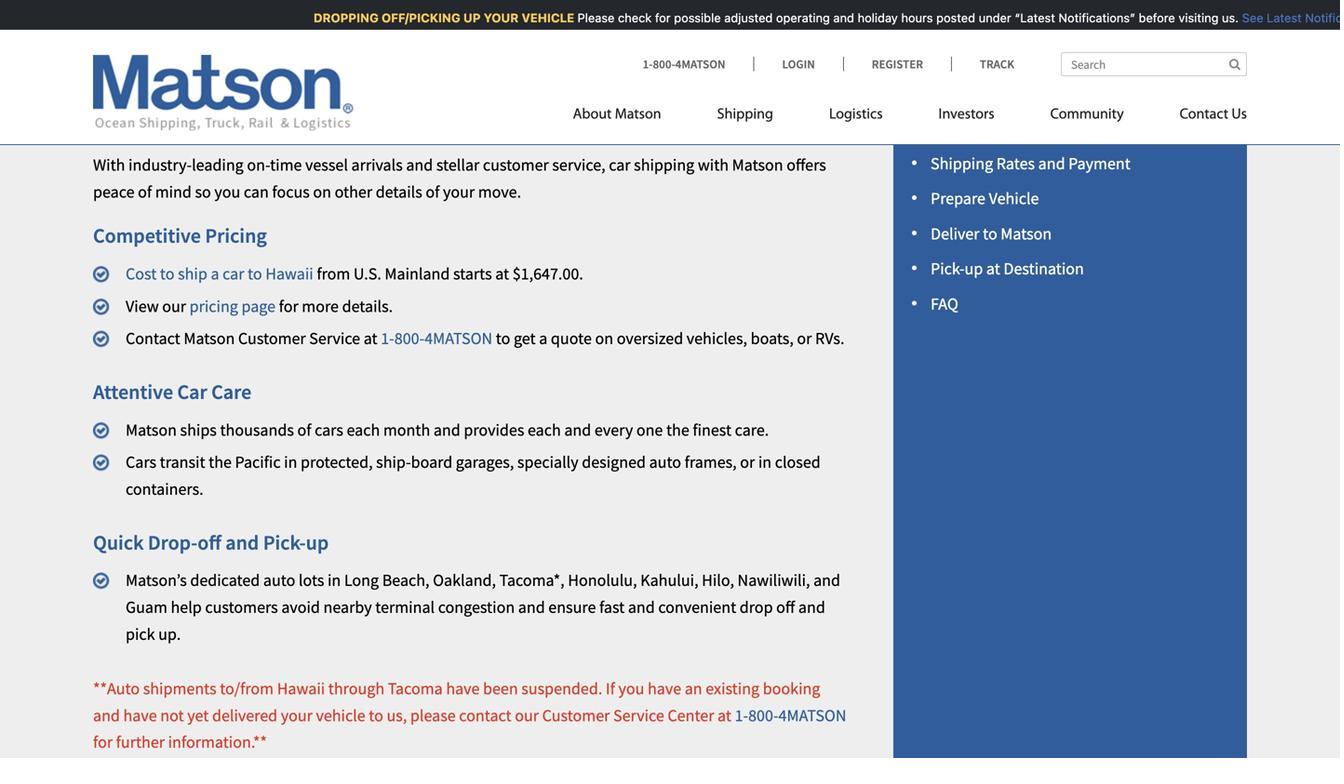 Task type: locate. For each thing, give the bounding box(es) containing it.
guam up pick
[[126, 597, 168, 618]]

check
[[616, 11, 650, 25]]

our right view
[[162, 296, 186, 317]]

1- down 'existing'
[[735, 706, 749, 727]]

0 horizontal spatial our
[[162, 296, 186, 317]]

off up "dedicated"
[[198, 530, 221, 556]]

customer down questions
[[148, 109, 215, 130]]

and up about matson
[[613, 82, 640, 103]]

our down been
[[515, 706, 539, 727]]

have
[[446, 679, 480, 700], [648, 679, 682, 700], [123, 706, 157, 727]]

register link
[[843, 56, 952, 72]]

make
[[724, 56, 763, 77]]

you right so
[[215, 181, 240, 202]]

care
[[211, 379, 252, 405]]

dropping off/picking up your vehicle please check for possible adjusted operating and holiday hours posted under "latest notifications" before visiting us. see latest notific
[[312, 11, 1341, 25]]

0 vertical spatial matson's
[[93, 29, 154, 50]]

2 vertical spatial customer
[[542, 706, 610, 727]]

1 horizontal spatial can
[[600, 56, 625, 77]]

0 vertical spatial u.s.
[[457, 82, 484, 103]]

shipping
[[931, 12, 994, 33], [718, 108, 774, 122], [931, 153, 994, 174]]

quote
[[491, 109, 532, 130], [551, 328, 592, 349]]

of right details
[[426, 181, 440, 202]]

1 horizontal spatial customer
[[238, 328, 306, 349]]

car down 'knowledgeable' on the left
[[294, 82, 316, 103]]

1 horizontal spatial the
[[667, 420, 690, 441]]

customer down suspended.
[[542, 706, 610, 727]]

2 vertical spatial shipping
[[931, 153, 994, 174]]

boat
[[1063, 12, 1095, 33]]

the inside cars transit the pacific in protected, ship-board garages, specially designed auto frames, or in closed containers.
[[209, 452, 232, 473]]

us
[[1232, 108, 1248, 122]]

you right 'if'
[[619, 679, 645, 700]]

peace
[[93, 181, 135, 202]]

4matson inside 1-800-4matson for further information.**
[[779, 706, 847, 727]]

guam link
[[945, 114, 987, 135]]

0 horizontal spatial or
[[740, 452, 755, 473]]

customer
[[148, 109, 215, 130], [238, 328, 306, 349], [542, 706, 610, 727]]

with
[[698, 155, 729, 176]]

ensure
[[549, 597, 596, 618]]

month
[[383, 420, 430, 441]]

can left also
[[600, 56, 625, 77]]

and right nawiliwili,
[[814, 570, 841, 591]]

0 horizontal spatial can
[[244, 181, 269, 202]]

you inside **auto shipments to/from hawaii through tacoma have been suspended. if you have an existing booking and have not yet delivered your vehicle to us, please contact our customer service center at
[[619, 679, 645, 700]]

1- for 1-800-4matson
[[643, 56, 653, 72]]

logistics link
[[802, 98, 911, 136]]

1 vertical spatial pick-
[[263, 530, 306, 556]]

and down nawiliwili,
[[799, 597, 826, 618]]

800- up vessel
[[304, 109, 334, 130]]

matson's left online at the left
[[93, 29, 154, 50]]

1 horizontal spatial contact
[[1180, 108, 1229, 122]]

guam down the "track" link
[[945, 114, 987, 135]]

to left ship at left
[[160, 264, 175, 285]]

matson down guam.
[[615, 108, 662, 122]]

0 vertical spatial from
[[645, 29, 678, 50]]

in for matson's dedicated auto lots in long beach, oakland, tacoma*, honolulu, kahului, hilo, nawiliwili, and guam help customers avoid nearby terminal congestion and ensure fast and convenient drop off and pick up.
[[328, 570, 341, 591]]

and inside **auto shipments to/from hawaii through tacoma have been suspended. if you have an existing booking and have not yet delivered your vehicle to us, please contact our customer service center at
[[93, 706, 120, 727]]

rvs.
[[816, 328, 845, 349]]

to left hawaii,
[[383, 82, 398, 103]]

contact inside the at your convenience from anywhere, at any time, and on any device. our knowledgeable customer service representatives can also help you make a booking and answer questions about car shipping to hawaii, u.s. mainland, alaska, and guam. please contact matson customer service at
[[742, 82, 794, 103]]

hawaii up view our pricing page for more details.
[[266, 264, 314, 285]]

in inside matson's dedicated auto lots in long beach, oakland, tacoma*, honolulu, kahului, hilo, nawiliwili, and guam help customers avoid nearby terminal congestion and ensure fast and convenient drop off and pick up.
[[328, 570, 341, 591]]

details.
[[342, 296, 393, 317]]

0 vertical spatial help
[[660, 56, 691, 77]]

0 vertical spatial shipping
[[319, 82, 380, 103]]

help inside matson's dedicated auto lots in long beach, oakland, tacoma*, honolulu, kahului, hilo, nawiliwili, and guam help customers avoid nearby terminal congestion and ensure fast and convenient drop off and pick up.
[[171, 597, 202, 618]]

help up up.
[[171, 597, 202, 618]]

1-800-4matson for further information.**
[[93, 706, 847, 753]]

to right deliver on the top right of the page
[[983, 223, 998, 244]]

at down details.
[[364, 328, 378, 349]]

on inside the at your convenience from anywhere, at any time, and on any device. our knowledgeable customer service representatives can also help you make a booking and answer questions about car shipping to hawaii, u.s. mainland, alaska, and guam. please contact matson customer service at
[[123, 56, 142, 77]]

or
[[1098, 12, 1113, 33], [797, 328, 812, 349], [740, 452, 755, 473]]

on down vessel
[[313, 181, 331, 202]]

1 vertical spatial our
[[515, 706, 539, 727]]

1 vertical spatial get
[[514, 328, 536, 349]]

contact inside "top menu" navigation
[[1180, 108, 1229, 122]]

1 vertical spatial guam
[[126, 597, 168, 618]]

from inside the at your convenience from anywhere, at any time, and on any device. our knowledgeable customer service representatives can also help you make a booking and answer questions about car shipping to hawaii, u.s. mainland, alaska, and guam. please contact matson customer service at
[[645, 29, 678, 50]]

2 horizontal spatial service
[[614, 706, 665, 727]]

convenient
[[659, 597, 737, 618]]

quick drop-off and pick-up
[[93, 530, 329, 556]]

and up "dedicated"
[[226, 530, 259, 556]]

1- for 1-800-4matson to get a free quote today.
[[290, 109, 304, 130]]

2 vertical spatial on
[[595, 328, 614, 349]]

1 horizontal spatial help
[[660, 56, 691, 77]]

1 vertical spatial any
[[145, 56, 170, 77]]

to up "provides"
[[496, 328, 511, 349]]

quote down $1,647.00.
[[551, 328, 592, 349]]

in left 'closed'
[[759, 452, 772, 473]]

on left oversized
[[595, 328, 614, 349]]

shipping
[[319, 82, 380, 103], [634, 155, 695, 176]]

up down deliver to matson
[[965, 259, 984, 280]]

shipping up prepare
[[931, 153, 994, 174]]

1 horizontal spatial each
[[528, 420, 561, 441]]

ship
[[178, 264, 207, 285]]

0 vertical spatial contact
[[742, 82, 794, 103]]

1 horizontal spatial pick-
[[931, 259, 965, 280]]

0 horizontal spatial quote
[[491, 109, 532, 130]]

0 vertical spatial off
[[198, 530, 221, 556]]

from up also
[[645, 29, 678, 50]]

1 vertical spatial auto
[[263, 570, 295, 591]]

1 horizontal spatial off
[[777, 597, 795, 618]]

0 horizontal spatial please
[[576, 11, 613, 25]]

every
[[595, 420, 633, 441]]

Search search field
[[1061, 52, 1248, 76]]

about
[[573, 108, 612, 122]]

on
[[123, 56, 142, 77], [313, 181, 331, 202], [595, 328, 614, 349]]

deliver to matson link
[[931, 223, 1052, 244]]

book
[[332, 29, 368, 50]]

0 vertical spatial service
[[219, 109, 270, 130]]

about matson link
[[573, 98, 690, 136]]

shipment
[[431, 29, 498, 50]]

0 vertical spatial pick-
[[931, 259, 965, 280]]

your left vehicle
[[281, 706, 313, 727]]

hawaii up vehicle
[[277, 679, 325, 700]]

car inside with industry-leading on-time vessel arrivals and stellar customer service, car shipping with matson offers peace of mind so you can focus on other details of your move.
[[609, 155, 631, 176]]

service down about
[[219, 109, 270, 130]]

matson down 'answer'
[[93, 109, 144, 130]]

service,
[[552, 155, 606, 176]]

0 horizontal spatial contact
[[126, 328, 180, 349]]

u.s. inside the at your convenience from anywhere, at any time, and on any device. our knowledgeable customer service representatives can also help you make a booking and answer questions about car shipping to hawaii, u.s. mainland, alaska, and guam. please contact matson customer service at
[[457, 82, 484, 103]]

1 vertical spatial hawaii
[[266, 264, 314, 285]]

protected,
[[301, 452, 373, 473]]

1 horizontal spatial quote
[[551, 328, 592, 349]]

1 horizontal spatial on
[[313, 181, 331, 202]]

top menu navigation
[[573, 98, 1248, 136]]

see latest notific link
[[1237, 11, 1341, 25]]

to
[[314, 29, 329, 50], [383, 82, 398, 103], [405, 109, 420, 130], [983, 223, 998, 244], [160, 264, 175, 285], [248, 264, 262, 285], [496, 328, 511, 349], [369, 706, 384, 727]]

800- for 1-800-4matson to get a free quote today.
[[304, 109, 334, 130]]

800- down mainland
[[395, 328, 425, 349]]

1-800-4matson link down mainland
[[381, 328, 493, 349]]

2 horizontal spatial in
[[759, 452, 772, 473]]

the right one
[[667, 420, 690, 441]]

a inside the at your convenience from anywhere, at any time, and on any device. our knowledgeable customer service representatives can also help you make a booking and answer questions about car shipping to hawaii, u.s. mainland, alaska, and guam. please contact matson customer service at
[[766, 56, 774, 77]]

any down operating
[[775, 29, 801, 50]]

finest
[[693, 420, 732, 441]]

1 vertical spatial for
[[279, 296, 299, 317]]

ship-
[[376, 452, 411, 473]]

0 horizontal spatial customer
[[148, 109, 215, 130]]

0 vertical spatial can
[[600, 56, 625, 77]]

1 horizontal spatial in
[[328, 570, 341, 591]]

0 horizontal spatial from
[[317, 264, 350, 285]]

industry-
[[129, 155, 192, 176]]

1 vertical spatial contact
[[459, 706, 512, 727]]

contact for contact us
[[1180, 108, 1229, 122]]

2 horizontal spatial for
[[653, 11, 669, 25]]

pick- up faq link
[[931, 259, 965, 280]]

1 horizontal spatial from
[[645, 29, 678, 50]]

and down **auto
[[93, 706, 120, 727]]

customer down the 'book your car shipment' link
[[366, 56, 432, 77]]

your right the book
[[371, 29, 403, 50]]

in right pacific at the bottom
[[284, 452, 297, 473]]

1 vertical spatial u.s.
[[354, 264, 382, 285]]

contact left us
[[1180, 108, 1229, 122]]

offers
[[787, 155, 827, 176]]

800- up guam.
[[653, 56, 676, 72]]

and inside with industry-leading on-time vessel arrivals and stellar customer service, car shipping with matson offers peace of mind so you can focus on other details of your move.
[[406, 155, 433, 176]]

you down anywhere,
[[695, 56, 721, 77]]

your inside with industry-leading on-time vessel arrivals and stellar customer service, car shipping with matson offers peace of mind so you can focus on other details of your move.
[[443, 181, 475, 202]]

0 vertical spatial contact
[[1180, 108, 1229, 122]]

0 vertical spatial any
[[775, 29, 801, 50]]

2 horizontal spatial or
[[1098, 12, 1113, 33]]

hours
[[900, 11, 932, 25]]

1 vertical spatial on
[[313, 181, 331, 202]]

please up the convenience
[[576, 11, 613, 25]]

operating
[[775, 11, 828, 25]]

destination
[[1004, 259, 1085, 280]]

0 horizontal spatial service
[[219, 109, 270, 130]]

you
[[285, 29, 311, 50], [695, 56, 721, 77], [215, 181, 240, 202], [619, 679, 645, 700]]

vehicle
[[520, 11, 573, 25]]

please inside the at your convenience from anywhere, at any time, and on any device. our knowledgeable customer service representatives can also help you make a booking and answer questions about car shipping to hawaii, u.s. mainland, alaska, and guam. please contact matson customer service at
[[693, 82, 739, 103]]

online
[[158, 29, 202, 50]]

at inside **auto shipments to/from hawaii through tacoma have been suspended. if you have an existing booking and have not yet delivered your vehicle to us, please contact our customer service center at
[[718, 706, 732, 727]]

an
[[685, 679, 703, 700]]

matson
[[615, 108, 662, 122], [93, 109, 144, 130], [732, 155, 784, 176], [1001, 223, 1052, 244], [184, 328, 235, 349], [126, 420, 177, 441]]

2 horizontal spatial of
[[426, 181, 440, 202]]

for inside 1-800-4matson for further information.**
[[93, 732, 113, 753]]

search image
[[1230, 58, 1241, 70]]

1 horizontal spatial our
[[515, 706, 539, 727]]

1 horizontal spatial contact
[[742, 82, 794, 103]]

800- inside 1-800-4matson for further information.**
[[749, 706, 779, 727]]

arrivals
[[351, 155, 403, 176]]

2 horizontal spatial customer
[[542, 706, 610, 727]]

0 horizontal spatial in
[[284, 452, 297, 473]]

help up guam.
[[660, 56, 691, 77]]

None search field
[[1061, 52, 1248, 76]]

service down more
[[309, 328, 360, 349]]

customer up move.
[[483, 155, 549, 176]]

1 horizontal spatial any
[[775, 29, 801, 50]]

shipping left the with
[[634, 155, 695, 176]]

transit
[[160, 452, 205, 473]]

1-
[[643, 56, 653, 72], [290, 109, 304, 130], [381, 328, 395, 349], [735, 706, 749, 727]]

0 horizontal spatial up
[[306, 530, 329, 556]]

auto inside matson's dedicated auto lots in long beach, oakland, tacoma*, honolulu, kahului, hilo, nawiliwili, and guam help customers avoid nearby terminal congestion and ensure fast and convenient drop off and pick up.
[[263, 570, 295, 591]]

notifications"
[[1057, 11, 1134, 25]]

1 horizontal spatial of
[[297, 420, 311, 441]]

2 vertical spatial hawaii
[[277, 679, 325, 700]]

any up 'answer'
[[145, 56, 170, 77]]

up up lots
[[306, 530, 329, 556]]

the right transit
[[209, 452, 232, 473]]

800- for 1-800-4matson
[[653, 56, 676, 72]]

pricing
[[190, 296, 238, 317]]

booking right 'existing'
[[763, 679, 821, 700]]

customer inside the at your convenience from anywhere, at any time, and on any device. our knowledgeable customer service representatives can also help you make a booking and answer questions about car shipping to hawaii, u.s. mainland, alaska, and guam. please contact matson customer service at
[[366, 56, 432, 77]]

1 horizontal spatial auto
[[650, 452, 682, 473]]

have up further
[[123, 706, 157, 727]]

shipping for shipping your car, boat or rv
[[931, 12, 994, 33]]

0 vertical spatial please
[[576, 11, 613, 25]]

for right "check"
[[653, 11, 669, 25]]

contact down make
[[742, 82, 794, 103]]

1 vertical spatial please
[[693, 82, 739, 103]]

customer down view our pricing page for more details.
[[238, 328, 306, 349]]

2 horizontal spatial have
[[648, 679, 682, 700]]

to down hawaii,
[[405, 109, 420, 130]]

time
[[270, 155, 302, 176]]

1-800-4matson
[[643, 56, 726, 72]]

to inside **auto shipments to/from hawaii through tacoma have been suspended. if you have an existing booking and have not yet delivered your vehicle to us, please contact our customer service center at
[[369, 706, 384, 727]]

can down on-
[[244, 181, 269, 202]]

investors
[[939, 108, 995, 122]]

of
[[138, 181, 152, 202], [426, 181, 440, 202], [297, 420, 311, 441]]

service
[[436, 56, 485, 77]]

service inside the at your convenience from anywhere, at any time, and on any device. our knowledgeable customer service representatives can also help you make a booking and answer questions about car shipping to hawaii, u.s. mainland, alaska, and guam. please contact matson customer service at
[[219, 109, 270, 130]]

a right make
[[766, 56, 774, 77]]

vehicle
[[316, 706, 366, 727]]

contact down view
[[126, 328, 180, 349]]

of left cars
[[297, 420, 311, 441]]

each up specially
[[528, 420, 561, 441]]

4matson
[[676, 56, 726, 72], [334, 109, 402, 130], [425, 328, 493, 349], [779, 706, 847, 727]]

**auto shipments to/from hawaii through tacoma have been suspended. if you have an existing booking and have not yet delivered your vehicle to us, please contact our customer service center at
[[93, 679, 821, 727]]

matson's
[[93, 29, 154, 50], [126, 570, 187, 591]]

delivered
[[212, 706, 278, 727]]

auto down one
[[650, 452, 682, 473]]

for left further
[[93, 732, 113, 753]]

customer inside **auto shipments to/from hawaii through tacoma have been suspended. if you have an existing booking and have not yet delivered your vehicle to us, please contact our customer service center at
[[542, 706, 610, 727]]

congestion
[[438, 597, 515, 618]]

or left rv
[[1098, 12, 1113, 33]]

1- inside 1-800-4matson for further information.**
[[735, 706, 749, 727]]

your down "stellar"
[[443, 181, 475, 202]]

move.
[[478, 181, 521, 202]]

0 horizontal spatial get
[[423, 109, 445, 130]]

4matson for 1-800-4matson
[[676, 56, 726, 72]]

a right ship at left
[[211, 264, 219, 285]]

hawaii,
[[401, 82, 453, 103]]

please down make
[[693, 82, 739, 103]]

cars
[[126, 452, 156, 473]]

get down $1,647.00.
[[514, 328, 536, 349]]

shipping down 'knowledgeable' on the left
[[319, 82, 380, 103]]

holiday
[[856, 11, 896, 25]]

honolulu,
[[568, 570, 637, 591]]

with
[[93, 155, 125, 176]]

from up more
[[317, 264, 350, 285]]

2 horizontal spatial on
[[595, 328, 614, 349]]

shipping inside "top menu" navigation
[[718, 108, 774, 122]]

1 vertical spatial contact
[[126, 328, 180, 349]]

at down 'existing'
[[718, 706, 732, 727]]

0 horizontal spatial for
[[93, 732, 113, 753]]

0 vertical spatial booking
[[778, 56, 835, 77]]

nearby
[[324, 597, 372, 618]]

matson's for matson's dedicated auto lots in long beach, oakland, tacoma*, honolulu, kahului, hilo, nawiliwili, and guam help customers avoid nearby terminal congestion and ensure fast and convenient drop off and pick up.
[[126, 570, 187, 591]]

1 horizontal spatial up
[[965, 259, 984, 280]]

contact for contact matson customer service at 1-800-4matson to get a quote on oversized vehicles, boats, or rvs.
[[126, 328, 180, 349]]

ships
[[180, 420, 217, 441]]

any
[[775, 29, 801, 50], [145, 56, 170, 77]]

1 horizontal spatial please
[[693, 82, 739, 103]]

1 vertical spatial can
[[244, 181, 269, 202]]

0 horizontal spatial contact
[[459, 706, 512, 727]]

your inside **auto shipments to/from hawaii through tacoma have been suspended. if you have an existing booking and have not yet delivered your vehicle to us, please contact our customer service center at
[[281, 706, 313, 727]]

2 vertical spatial for
[[93, 732, 113, 753]]

tacoma*,
[[500, 570, 565, 591]]

competitive pricing
[[93, 223, 267, 249]]

you inside the at your convenience from anywhere, at any time, and on any device. our knowledgeable customer service representatives can also help you make a booking and answer questions about car shipping to hawaii, u.s. mainland, alaska, and guam. please contact matson customer service at
[[695, 56, 721, 77]]

**auto
[[93, 679, 140, 700]]

mainland
[[385, 264, 450, 285]]

help inside the at your convenience from anywhere, at any time, and on any device. our knowledgeable customer service representatives can also help you make a booking and answer questions about car shipping to hawaii, u.s. mainland, alaska, and guam. please contact matson customer service at
[[660, 56, 691, 77]]

1 vertical spatial matson's
[[126, 570, 187, 591]]

hilo,
[[702, 570, 735, 591]]

1 horizontal spatial customer
[[483, 155, 549, 176]]

faq link
[[931, 294, 959, 315]]

your
[[482, 11, 517, 25]]

matson's inside matson's dedicated auto lots in long beach, oakland, tacoma*, honolulu, kahului, hilo, nawiliwili, and guam help customers avoid nearby terminal congestion and ensure fast and convenient drop off and pick up.
[[126, 570, 187, 591]]

0 vertical spatial guam
[[945, 114, 987, 135]]

800- down 'existing'
[[749, 706, 779, 727]]

1 vertical spatial customer
[[483, 155, 549, 176]]

booking down time,
[[778, 56, 835, 77]]

cost to ship a car to hawaii link
[[126, 264, 314, 285]]

community
[[1051, 108, 1124, 122]]

or left rvs.
[[797, 328, 812, 349]]

0 vertical spatial get
[[423, 109, 445, 130]]

hawaii down posted
[[945, 44, 993, 65]]

quote down mainland,
[[491, 109, 532, 130]]

off inside matson's dedicated auto lots in long beach, oakland, tacoma*, honolulu, kahului, hilo, nawiliwili, and guam help customers avoid nearby terminal congestion and ensure fast and convenient drop off and pick up.
[[777, 597, 795, 618]]

deliver
[[931, 223, 980, 244]]

shipping inside the at your convenience from anywhere, at any time, and on any device. our knowledgeable customer service representatives can also help you make a booking and answer questions about car shipping to hawaii, u.s. mainland, alaska, and guam. please contact matson customer service at
[[319, 82, 380, 103]]

2 vertical spatial or
[[740, 452, 755, 473]]

help
[[660, 56, 691, 77], [171, 597, 202, 618]]

1 horizontal spatial or
[[797, 328, 812, 349]]

each right cars
[[347, 420, 380, 441]]

0 vertical spatial the
[[667, 420, 690, 441]]

0 vertical spatial customer
[[148, 109, 215, 130]]

0 vertical spatial up
[[965, 259, 984, 280]]

nawiliwili,
[[738, 570, 811, 591]]

1-800-4matson link down 'existing'
[[735, 706, 847, 727]]



Task type: vqa. For each thing, say whether or not it's contained in the screenshot.
status
no



Task type: describe. For each thing, give the bounding box(es) containing it.
can inside with industry-leading on-time vessel arrivals and stellar customer service, car shipping with matson offers peace of mind so you can focus on other details of your move.
[[244, 181, 269, 202]]

and left device.
[[93, 56, 120, 77]]

car down off/picking
[[406, 29, 428, 50]]

matson down vehicle on the right of the page
[[1001, 223, 1052, 244]]

mainland,
[[488, 82, 557, 103]]

community link
[[1023, 98, 1152, 136]]

you up 'knowledgeable' on the left
[[285, 29, 311, 50]]

shipping for shipping rates and payment
[[931, 153, 994, 174]]

and left every
[[565, 420, 591, 441]]

vessel
[[305, 155, 348, 176]]

up.
[[158, 624, 181, 645]]

to left the book
[[314, 29, 329, 50]]

logistics
[[830, 108, 883, 122]]

customer inside with industry-leading on-time vessel arrivals and stellar customer service, car shipping with matson offers peace of mind so you can focus on other details of your move.
[[483, 155, 549, 176]]

track
[[980, 56, 1015, 72]]

matson inside with industry-leading on-time vessel arrivals and stellar customer service, car shipping with matson offers peace of mind so you can focus on other details of your move.
[[732, 155, 784, 176]]

0 horizontal spatial pick-
[[263, 530, 306, 556]]

lots
[[299, 570, 324, 591]]

1 horizontal spatial have
[[446, 679, 480, 700]]

drop
[[740, 597, 773, 618]]

car up pricing page link
[[223, 264, 244, 285]]

attentive car care
[[93, 379, 252, 405]]

matson ships thousands of cars each month and provides each and every one the finest care.
[[126, 420, 769, 441]]

terminal
[[375, 597, 435, 618]]

questions
[[177, 82, 246, 103]]

matson's dedicated auto lots in long beach, oakland, tacoma*, honolulu, kahului, hilo, nawiliwili, and guam help customers avoid nearby terminal congestion and ensure fast and convenient drop off and pick up.
[[126, 570, 841, 645]]

guam.
[[644, 82, 690, 103]]

care.
[[735, 420, 769, 441]]

car inside the at your convenience from anywhere, at any time, and on any device. our knowledgeable customer service representatives can also help you make a booking and answer questions about car shipping to hawaii, u.s. mainland, alaska, and guam. please contact matson customer service at
[[294, 82, 316, 103]]

stellar
[[437, 155, 480, 176]]

vehicles,
[[687, 328, 748, 349]]

at your convenience from anywhere, at any time, and on any device. our knowledgeable customer service representatives can also help you make a booking and answer questions about car shipping to hawaii, u.s. mainland, alaska, and guam. please contact matson customer service at
[[93, 29, 840, 130]]

service inside **auto shipments to/from hawaii through tacoma have been suspended. if you have an existing booking and have not yet delivered your vehicle to us, please contact our customer service center at
[[614, 706, 665, 727]]

shipping inside with industry-leading on-time vessel arrivals and stellar customer service, car shipping with matson offers peace of mind so you can focus on other details of your move.
[[634, 155, 695, 176]]

thousands
[[220, 420, 294, 441]]

center
[[668, 706, 715, 727]]

0 horizontal spatial any
[[145, 56, 170, 77]]

latest
[[1265, 11, 1300, 25]]

prepare vehicle
[[931, 188, 1040, 209]]

0 vertical spatial our
[[162, 296, 186, 317]]

pick-up at destination link
[[931, 259, 1085, 280]]

page
[[242, 296, 276, 317]]

us,
[[387, 706, 407, 727]]

shipping for shipping
[[718, 108, 774, 122]]

one
[[637, 420, 663, 441]]

adjusted
[[723, 11, 771, 25]]

1 vertical spatial service
[[309, 328, 360, 349]]

and right rates
[[1039, 153, 1066, 174]]

4matson for 1-800-4matson to get a free quote today.
[[334, 109, 402, 130]]

1 horizontal spatial get
[[514, 328, 536, 349]]

with industry-leading on-time vessel arrivals and stellar customer service, car shipping with matson offers peace of mind so you can focus on other details of your move.
[[93, 155, 827, 202]]

prepare
[[931, 188, 986, 209]]

hawaii link
[[945, 44, 993, 65]]

car,
[[1032, 12, 1059, 33]]

1- for 1-800-4matson for further information.**
[[735, 706, 749, 727]]

1 vertical spatial quote
[[551, 328, 592, 349]]

today.
[[535, 109, 579, 130]]

notific
[[1304, 11, 1341, 25]]

book your car shipment link
[[332, 29, 498, 50]]

0 vertical spatial quote
[[491, 109, 532, 130]]

or inside cars transit the pacific in protected, ship-board garages, specially designed auto frames, or in closed containers.
[[740, 452, 755, 473]]

to/from
[[220, 679, 274, 700]]

boats,
[[751, 328, 794, 349]]

your left car,
[[997, 12, 1029, 33]]

register
[[872, 56, 924, 72]]

0 vertical spatial hawaii
[[945, 44, 993, 65]]

our
[[227, 56, 253, 77]]

to inside the at your convenience from anywhere, at any time, and on any device. our knowledgeable customer service representatives can also help you make a booking and answer questions about car shipping to hawaii, u.s. mainland, alaska, and guam. please contact matson customer service at
[[383, 82, 398, 103]]

on inside with industry-leading on-time vessel arrivals and stellar customer service, car shipping with matson offers peace of mind so you can focus on other details of your move.
[[313, 181, 331, 202]]

0 horizontal spatial off
[[198, 530, 221, 556]]

at down deliver to matson
[[987, 259, 1001, 280]]

1 horizontal spatial for
[[279, 296, 299, 317]]

yet
[[187, 706, 209, 727]]

been
[[483, 679, 518, 700]]

matson up "cars"
[[126, 420, 177, 441]]

allow
[[243, 29, 281, 50]]

customers
[[205, 597, 278, 618]]

board
[[411, 452, 453, 473]]

1 vertical spatial or
[[797, 328, 812, 349]]

your inside the at your convenience from anywhere, at any time, and on any device. our knowledgeable customer service representatives can also help you make a booking and answer questions about car shipping to hawaii, u.s. mainland, alaska, and guam. please contact matson customer service at
[[518, 29, 550, 50]]

$1,647.00.
[[513, 264, 584, 285]]

long
[[344, 570, 379, 591]]

pick
[[126, 624, 155, 645]]

further
[[116, 732, 165, 753]]

0 vertical spatial for
[[653, 11, 669, 25]]

contact us
[[1180, 108, 1248, 122]]

pricing page link
[[190, 296, 276, 317]]

0 horizontal spatial u.s.
[[354, 264, 382, 285]]

can inside the at your convenience from anywhere, at any time, and on any device. our knowledgeable customer service representatives can also help you make a booking and answer questions about car shipping to hawaii, u.s. mainland, alaska, and guam. please contact matson customer service at
[[600, 56, 625, 77]]

information.**
[[168, 732, 267, 753]]

representatives
[[488, 56, 596, 77]]

you inside with industry-leading on-time vessel arrivals and stellar customer service, car shipping with matson offers peace of mind so you can focus on other details of your move.
[[215, 181, 240, 202]]

answer
[[123, 82, 174, 103]]

booking inside **auto shipments to/from hawaii through tacoma have been suspended. if you have an existing booking and have not yet delivered your vehicle to us, please contact our customer service center at
[[763, 679, 821, 700]]

matson's for matson's online tools allow you to book your car shipment
[[93, 29, 154, 50]]

beach,
[[382, 570, 430, 591]]

1-800-4matson link up vessel
[[290, 109, 402, 130]]

0 horizontal spatial of
[[138, 181, 152, 202]]

and up time,
[[832, 11, 853, 25]]

details
[[376, 181, 423, 202]]

our inside **auto shipments to/from hawaii through tacoma have been suspended. if you have an existing booking and have not yet delivered your vehicle to us, please contact our customer service center at
[[515, 706, 539, 727]]

drop-
[[148, 530, 198, 556]]

contact inside **auto shipments to/from hawaii through tacoma have been suspended. if you have an existing booking and have not yet delivered your vehicle to us, please contact our customer service center at
[[459, 706, 512, 727]]

posted
[[935, 11, 974, 25]]

4matson for 1-800-4matson for further information.**
[[779, 706, 847, 727]]

blue matson logo with ocean, shipping, truck, rail and logistics written beneath it. image
[[93, 55, 354, 131]]

at down adjusted
[[758, 29, 772, 50]]

at down about
[[273, 109, 287, 130]]

a down $1,647.00.
[[539, 328, 548, 349]]

suspended.
[[522, 679, 603, 700]]

hawaii inside **auto shipments to/from hawaii through tacoma have been suspended. if you have an existing booking and have not yet delivered your vehicle to us, please contact our customer service center at
[[277, 679, 325, 700]]

cost
[[126, 264, 157, 285]]

shipments
[[143, 679, 217, 700]]

800- for 1-800-4matson for further information.**
[[749, 706, 779, 727]]

login
[[783, 56, 815, 72]]

pacific
[[235, 452, 281, 473]]

2 each from the left
[[528, 420, 561, 441]]

shipping your car, boat or rv
[[931, 12, 1135, 33]]

auto inside cars transit the pacific in protected, ship-board garages, specially designed auto frames, or in closed containers.
[[650, 452, 682, 473]]

and left 'answer'
[[93, 82, 120, 103]]

matson down pricing
[[184, 328, 235, 349]]

to up page
[[248, 264, 262, 285]]

convenience
[[554, 29, 642, 50]]

rates
[[997, 153, 1035, 174]]

1- down details.
[[381, 328, 395, 349]]

off/picking
[[380, 11, 459, 25]]

1-800-4matson to get a free quote today.
[[290, 109, 579, 130]]

1-800-4matson link down anywhere,
[[643, 56, 754, 72]]

matson inside "top menu" navigation
[[615, 108, 662, 122]]

vehicle
[[989, 188, 1040, 209]]

matson inside the at your convenience from anywhere, at any time, and on any device. our knowledgeable customer service representatives can also help you make a booking and answer questions about car shipping to hawaii, u.s. mainland, alaska, and guam. please contact matson customer service at
[[93, 109, 144, 130]]

booking inside the at your convenience from anywhere, at any time, and on any device. our knowledgeable customer service representatives can also help you make a booking and answer questions about car shipping to hawaii, u.s. mainland, alaska, and guam. please contact matson customer service at
[[778, 56, 835, 77]]

garages,
[[456, 452, 514, 473]]

1 vertical spatial customer
[[238, 328, 306, 349]]

time,
[[804, 29, 840, 50]]

rv
[[1117, 12, 1135, 33]]

oakland,
[[433, 570, 496, 591]]

and right fast
[[628, 597, 655, 618]]

0 vertical spatial or
[[1098, 12, 1113, 33]]

and down tacoma*,
[[518, 597, 545, 618]]

customer inside the at your convenience from anywhere, at any time, and on any device. our knowledgeable customer service representatives can also help you make a booking and answer questions about car shipping to hawaii, u.s. mainland, alaska, and guam. please contact matson customer service at
[[148, 109, 215, 130]]

competitive
[[93, 223, 201, 249]]

frames,
[[685, 452, 737, 473]]

pick-up at destination
[[931, 259, 1085, 280]]

other
[[335, 181, 373, 202]]

pricing
[[205, 223, 267, 249]]

under
[[977, 11, 1010, 25]]

at down your
[[501, 29, 515, 50]]

up
[[462, 11, 479, 25]]

a left free
[[449, 109, 457, 130]]

containers.
[[126, 479, 204, 500]]

at right starts
[[496, 264, 509, 285]]

0 horizontal spatial have
[[123, 706, 157, 727]]

and up board at the left bottom of the page
[[434, 420, 461, 441]]

1 each from the left
[[347, 420, 380, 441]]

in for cars transit the pacific in protected, ship-board garages, specially designed auto frames, or in closed containers.
[[284, 452, 297, 473]]

1 vertical spatial from
[[317, 264, 350, 285]]

guam inside matson's dedicated auto lots in long beach, oakland, tacoma*, honolulu, kahului, hilo, nawiliwili, and guam help customers avoid nearby terminal congestion and ensure fast and convenient drop off and pick up.
[[126, 597, 168, 618]]



